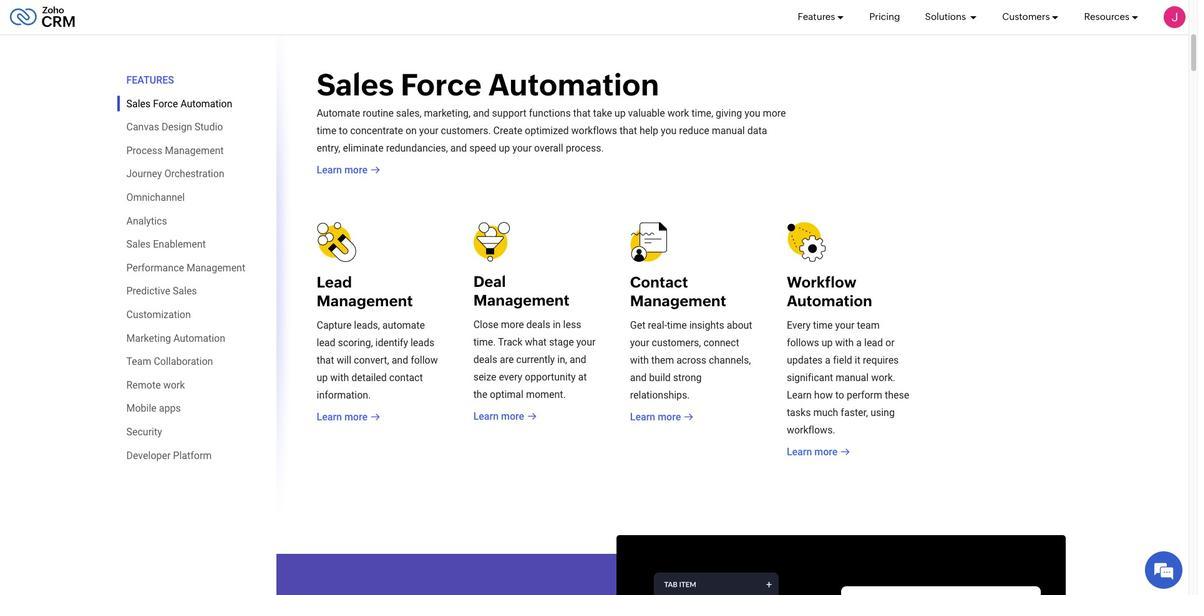 Task type: describe. For each thing, give the bounding box(es) containing it.
identify
[[376, 337, 408, 349]]

and inside get real-time insights about your customers, connect with them across channels, and build strong relationships.
[[630, 372, 647, 384]]

learn inside every time your team follows up with a lead or updates a field it requires significant manual work. learn how to perform these tasks much faster, using workflows.
[[787, 390, 812, 401]]

much
[[814, 407, 839, 419]]

manual inside the sales force automation automate routine sales, marketing, and support functions that take up valuable work time, giving you more time to concentrate on your customers. create optimized workflows that help you reduce manual data entry, eliminate redundancies, and speed up your overall process.
[[712, 125, 745, 137]]

1 horizontal spatial deals
[[527, 319, 551, 331]]

your inside every time your team follows up with a lead or updates a field it requires significant manual work. learn how to perform these tasks much faster, using workflows.
[[836, 320, 855, 332]]

pricing link
[[870, 0, 901, 34]]

process
[[126, 145, 163, 157]]

get real-time insights about your customers, connect with them across channels, and build strong relationships.
[[630, 320, 753, 401]]

follows
[[787, 337, 820, 349]]

capture leads, automate lead scoring, identify leads that will convert, and follow up with detailed contact information.
[[317, 320, 438, 401]]

customers,
[[652, 337, 701, 349]]

learn more for deal management
[[474, 411, 525, 423]]

time.
[[474, 337, 496, 348]]

performance
[[126, 262, 184, 274]]

remote work
[[126, 379, 185, 391]]

automate
[[317, 107, 360, 119]]

predictive
[[126, 286, 170, 297]]

these
[[885, 390, 910, 401]]

management for contact
[[630, 293, 727, 310]]

canvas design studio
[[126, 121, 223, 133]]

zoho crm logo image
[[9, 3, 76, 31]]

sales force automation
[[126, 98, 232, 110]]

deal
[[474, 273, 506, 290]]

your down create
[[513, 142, 532, 154]]

opportunity
[[525, 371, 576, 383]]

workflows
[[572, 125, 617, 137]]

management for deal
[[474, 292, 570, 309]]

strong
[[674, 372, 702, 384]]

sales,
[[396, 107, 422, 119]]

what
[[525, 337, 547, 348]]

marketing automation
[[126, 332, 225, 344]]

security
[[126, 426, 162, 438]]

contact
[[630, 274, 688, 291]]

performance management
[[126, 262, 245, 274]]

them
[[652, 355, 674, 366]]

learn more for workflow automation
[[787, 446, 838, 458]]

1 vertical spatial deals
[[474, 354, 498, 366]]

and inside "close more deals in less time. track what stage your deals are currently in, and seize every opportunity at the optimal moment."
[[570, 354, 587, 366]]

perform
[[847, 390, 883, 401]]

learn more link for deal management
[[474, 410, 537, 425]]

leads,
[[354, 320, 380, 332]]

take
[[593, 107, 612, 119]]

learn more link for workflow automation
[[787, 445, 851, 460]]

field
[[833, 355, 853, 366]]

1 vertical spatial you
[[661, 125, 677, 137]]

process management
[[126, 145, 224, 157]]

channels,
[[709, 355, 751, 366]]

using
[[871, 407, 895, 419]]

work.
[[872, 372, 896, 384]]

giving
[[716, 107, 742, 119]]

and down customers.
[[451, 142, 467, 154]]

support
[[492, 107, 527, 119]]

marketing,
[[424, 107, 471, 119]]

faster,
[[841, 407, 869, 419]]

optimized
[[525, 125, 569, 137]]

customers.
[[441, 125, 491, 137]]

learn more link down eliminate
[[317, 163, 380, 178]]

time inside get real-time insights about your customers, connect with them across channels, and build strong relationships.
[[667, 320, 687, 332]]

learn for contact management
[[630, 411, 656, 423]]

learn down entry,
[[317, 164, 342, 176]]

learn for lead management
[[317, 411, 342, 423]]

process.
[[566, 142, 604, 154]]

developer
[[126, 450, 171, 462]]

automation down workflow
[[787, 293, 873, 310]]

omnichannel
[[126, 192, 185, 204]]

every
[[787, 320, 811, 332]]

design
[[162, 121, 192, 133]]

create
[[494, 125, 523, 137]]

significant
[[787, 372, 834, 384]]

automation inside the sales force automation automate routine sales, marketing, and support functions that take up valuable work time, giving you more time to concentrate on your customers. create optimized workflows that help you reduce manual data entry, eliminate redundancies, and speed up your overall process.
[[489, 67, 660, 102]]

workflows.
[[787, 425, 836, 436]]

close
[[474, 319, 499, 331]]

the
[[474, 389, 488, 401]]

learn more down entry,
[[317, 164, 368, 176]]

sales down performance management
[[173, 286, 197, 297]]

on
[[406, 125, 417, 137]]

every time your team follows up with a lead or updates a field it requires significant manual work. learn how to perform these tasks much faster, using workflows.
[[787, 320, 910, 436]]

resources link
[[1085, 0, 1139, 34]]

leads
[[411, 337, 435, 349]]

time inside the sales force automation automate routine sales, marketing, and support functions that take up valuable work time, giving you more time to concentrate on your customers. create optimized workflows that help you reduce manual data entry, eliminate redundancies, and speed up your overall process.
[[317, 125, 337, 137]]

canvas
[[126, 121, 159, 133]]

learn more for contact management
[[630, 411, 681, 423]]

2 horizontal spatial that
[[620, 125, 637, 137]]

0 horizontal spatial a
[[826, 355, 831, 366]]

automate
[[383, 320, 425, 332]]

contact management
[[630, 274, 727, 310]]

automation up collaboration
[[173, 332, 225, 344]]

1 horizontal spatial that
[[573, 107, 591, 119]]

platform
[[173, 450, 212, 462]]

workflow automation
[[787, 274, 873, 310]]

how
[[815, 390, 833, 401]]

build
[[649, 372, 671, 384]]

and up customers.
[[473, 107, 490, 119]]

and inside "capture leads, automate lead scoring, identify leads that will convert, and follow up with detailed contact information."
[[392, 355, 408, 366]]

updates
[[787, 355, 823, 366]]

scoring,
[[338, 337, 373, 349]]

in
[[553, 319, 561, 331]]

time,
[[692, 107, 714, 119]]

sales force automation automate routine sales, marketing, and support functions that take up valuable work time, giving you more time to concentrate on your customers. create optimized workflows that help you reduce manual data entry, eliminate redundancies, and speed up your overall process.
[[317, 67, 786, 154]]

developer platform
[[126, 450, 212, 462]]

lead inside "capture leads, automate lead scoring, identify leads that will convert, and follow up with detailed contact information."
[[317, 337, 336, 349]]

team
[[126, 356, 151, 368]]

collaboration
[[154, 356, 213, 368]]

automation up studio
[[181, 98, 232, 110]]

concentrate
[[350, 125, 403, 137]]

customization
[[126, 309, 191, 321]]

data
[[748, 125, 767, 137]]



Task type: locate. For each thing, give the bounding box(es) containing it.
learn more down optimal
[[474, 411, 525, 423]]

learn more link down "relationships."
[[630, 410, 694, 425]]

1 vertical spatial a
[[826, 355, 831, 366]]

customers
[[1003, 12, 1050, 22]]

redundancies,
[[386, 142, 448, 154]]

sales up canvas
[[126, 98, 151, 110]]

to inside the sales force automation automate routine sales, marketing, and support functions that take up valuable work time, giving you more time to concentrate on your customers. create optimized workflows that help you reduce manual data entry, eliminate redundancies, and speed up your overall process.
[[339, 125, 348, 137]]

with up information.
[[330, 372, 349, 384]]

learn more down workflows.
[[787, 446, 838, 458]]

less
[[563, 319, 581, 331]]

lead left or
[[865, 337, 883, 349]]

more down "relationships."
[[658, 411, 681, 423]]

stage
[[549, 337, 574, 348]]

more down workflows.
[[815, 446, 838, 458]]

seize
[[474, 371, 497, 383]]

optimal
[[490, 389, 524, 401]]

learn more link
[[317, 163, 380, 178], [474, 410, 537, 425], [317, 410, 380, 425], [630, 410, 694, 425], [787, 445, 851, 460]]

deal management
[[474, 273, 570, 309]]

work up apps
[[163, 379, 185, 391]]

lead down capture
[[317, 337, 336, 349]]

learn up tasks
[[787, 390, 812, 401]]

0 horizontal spatial deals
[[474, 354, 498, 366]]

you up data
[[745, 107, 761, 119]]

that left take on the top of the page
[[573, 107, 591, 119]]

up
[[615, 107, 626, 119], [499, 142, 510, 154], [822, 337, 833, 349], [317, 372, 328, 384]]

your right on
[[419, 125, 439, 137]]

0 horizontal spatial manual
[[712, 125, 745, 137]]

management down contact
[[630, 293, 727, 310]]

with inside get real-time insights about your customers, connect with them across channels, and build strong relationships.
[[630, 355, 649, 366]]

force up marketing, on the left of page
[[401, 67, 482, 102]]

that left will at left
[[317, 355, 334, 366]]

sales for sales enablement
[[126, 239, 151, 250]]

0 horizontal spatial lead
[[317, 337, 336, 349]]

sales inside the sales force automation automate routine sales, marketing, and support functions that take up valuable work time, giving you more time to concentrate on your customers. create optimized workflows that help you reduce manual data entry, eliminate redundancies, and speed up your overall process.
[[317, 67, 394, 102]]

routine
[[363, 107, 394, 119]]

0 vertical spatial that
[[573, 107, 591, 119]]

and left the build
[[630, 372, 647, 384]]

learn more link for lead management
[[317, 410, 380, 425]]

0 vertical spatial manual
[[712, 125, 745, 137]]

will
[[337, 355, 352, 366]]

0 horizontal spatial time
[[317, 125, 337, 137]]

lead
[[317, 274, 352, 291]]

to inside every time your team follows up with a lead or updates a field it requires significant manual work. learn how to perform these tasks much faster, using workflows.
[[836, 390, 845, 401]]

close more deals in less time. track what stage your deals are currently in, and seize every opportunity at the optimal moment.
[[474, 319, 596, 401]]

learn more link for contact management
[[630, 410, 694, 425]]

mobile apps
[[126, 403, 181, 415]]

more up data
[[763, 107, 786, 119]]

sales
[[317, 67, 394, 102], [126, 98, 151, 110], [126, 239, 151, 250], [173, 286, 197, 297]]

a left field
[[826, 355, 831, 366]]

more down information.
[[345, 411, 368, 423]]

entry,
[[317, 142, 341, 154]]

to right how
[[836, 390, 845, 401]]

your left team
[[836, 320, 855, 332]]

learn more for lead management
[[317, 411, 368, 423]]

james peterson image
[[1164, 6, 1186, 28]]

that left help on the top right of page
[[620, 125, 637, 137]]

tasks
[[787, 407, 811, 419]]

and up contact
[[392, 355, 408, 366]]

automation
[[489, 67, 660, 102], [181, 98, 232, 110], [787, 293, 873, 310], [173, 332, 225, 344]]

1 horizontal spatial you
[[745, 107, 761, 119]]

management down deal
[[474, 292, 570, 309]]

sales enablement
[[126, 239, 206, 250]]

sales up automate
[[317, 67, 394, 102]]

management for performance
[[187, 262, 245, 274]]

to for every
[[836, 390, 845, 401]]

1 vertical spatial manual
[[836, 372, 869, 384]]

contact
[[389, 372, 423, 384]]

more up track
[[501, 319, 524, 331]]

menu shadow image
[[276, 0, 295, 532]]

management for process
[[165, 145, 224, 157]]

workflow
[[787, 274, 857, 291]]

management up orchestration
[[165, 145, 224, 157]]

up inside every time your team follows up with a lead or updates a field it requires significant manual work. learn how to perform these tasks much faster, using workflows.
[[822, 337, 833, 349]]

lead inside every time your team follows up with a lead or updates a field it requires significant manual work. learn how to perform these tasks much faster, using workflows.
[[865, 337, 883, 349]]

solutions link
[[926, 0, 978, 34]]

manual inside every time your team follows up with a lead or updates a field it requires significant manual work. learn how to perform these tasks much faster, using workflows.
[[836, 372, 869, 384]]

up right "follows"
[[822, 337, 833, 349]]

1 vertical spatial to
[[836, 390, 845, 401]]

management
[[165, 145, 224, 157], [187, 262, 245, 274], [474, 292, 570, 309], [317, 293, 413, 310], [630, 293, 727, 310]]

learn more link down workflows.
[[787, 445, 851, 460]]

every
[[499, 371, 523, 383]]

learn more down information.
[[317, 411, 368, 423]]

work up reduce
[[668, 107, 689, 119]]

more inside "close more deals in less time. track what stage your deals are currently in, and seize every opportunity at the optimal moment."
[[501, 319, 524, 331]]

2 lead from the left
[[865, 337, 883, 349]]

deals up seize
[[474, 354, 498, 366]]

get
[[630, 320, 646, 332]]

reduce
[[679, 125, 710, 137]]

1 vertical spatial work
[[163, 379, 185, 391]]

that
[[573, 107, 591, 119], [620, 125, 637, 137], [317, 355, 334, 366]]

time right every
[[813, 320, 833, 332]]

more inside the sales force automation automate routine sales, marketing, and support functions that take up valuable work time, giving you more time to concentrate on your customers. create optimized workflows that help you reduce manual data entry, eliminate redundancies, and speed up your overall process.
[[763, 107, 786, 119]]

learn for deal management
[[474, 411, 499, 423]]

and right in,
[[570, 354, 587, 366]]

learn more link down information.
[[317, 410, 380, 425]]

learn more link down optimal
[[474, 410, 537, 425]]

more for the learn more "link" below eliminate
[[345, 164, 368, 176]]

to down automate
[[339, 125, 348, 137]]

1 lead from the left
[[317, 337, 336, 349]]

1 vertical spatial that
[[620, 125, 637, 137]]

features
[[126, 74, 174, 86]]

your inside get real-time insights about your customers, connect with them across channels, and build strong relationships.
[[630, 337, 650, 349]]

enablement
[[153, 239, 206, 250]]

journey orchestration
[[126, 168, 225, 180]]

0 vertical spatial a
[[857, 337, 862, 349]]

up up information.
[[317, 372, 328, 384]]

force for sales force automation automate routine sales, marketing, and support functions that take up valuable work time, giving you more time to concentrate on your customers. create optimized workflows that help you reduce manual data entry, eliminate redundancies, and speed up your overall process.
[[401, 67, 482, 102]]

more for the learn more "link" corresponding to deal management
[[501, 411, 525, 423]]

time inside every time your team follows up with a lead or updates a field it requires significant manual work. learn how to perform these tasks much faster, using workflows.
[[813, 320, 833, 332]]

2 horizontal spatial with
[[836, 337, 854, 349]]

your inside "close more deals in less time. track what stage your deals are currently in, and seize every opportunity at the optimal moment."
[[577, 337, 596, 348]]

solutions
[[926, 12, 968, 22]]

time up customers,
[[667, 320, 687, 332]]

force up the canvas design studio
[[153, 98, 178, 110]]

pricing
[[870, 12, 901, 22]]

or
[[886, 337, 895, 349]]

0 horizontal spatial with
[[330, 372, 349, 384]]

resources
[[1085, 12, 1130, 22]]

1 horizontal spatial with
[[630, 355, 649, 366]]

to for sales
[[339, 125, 348, 137]]

information.
[[317, 390, 371, 401]]

more for contact management's the learn more "link"
[[658, 411, 681, 423]]

2 vertical spatial that
[[317, 355, 334, 366]]

2 horizontal spatial time
[[813, 320, 833, 332]]

mobile
[[126, 403, 157, 415]]

lead management
[[317, 274, 413, 310]]

more down eliminate
[[345, 164, 368, 176]]

with
[[836, 337, 854, 349], [630, 355, 649, 366], [330, 372, 349, 384]]

time up entry,
[[317, 125, 337, 137]]

more down optimal
[[501, 411, 525, 423]]

relationships.
[[630, 390, 690, 401]]

more for workflow automation the learn more "link"
[[815, 446, 838, 458]]

moment.
[[526, 389, 566, 401]]

1 horizontal spatial work
[[668, 107, 689, 119]]

team
[[857, 320, 880, 332]]

management up leads,
[[317, 293, 413, 310]]

sales for sales force automation automate routine sales, marketing, and support functions that take up valuable work time, giving you more time to concentrate on your customers. create optimized workflows that help you reduce manual data entry, eliminate redundancies, and speed up your overall process.
[[317, 67, 394, 102]]

0 horizontal spatial force
[[153, 98, 178, 110]]

marketing
[[126, 332, 171, 344]]

a
[[857, 337, 862, 349], [826, 355, 831, 366]]

predictive sales
[[126, 286, 197, 297]]

management for lead
[[317, 293, 413, 310]]

0 vertical spatial work
[[668, 107, 689, 119]]

lead
[[317, 337, 336, 349], [865, 337, 883, 349]]

functions
[[529, 107, 571, 119]]

up down create
[[499, 142, 510, 154]]

your down get
[[630, 337, 650, 349]]

time
[[317, 125, 337, 137], [667, 320, 687, 332], [813, 320, 833, 332]]

manual down giving
[[712, 125, 745, 137]]

1 horizontal spatial to
[[836, 390, 845, 401]]

learn down 'the'
[[474, 411, 499, 423]]

sales for sales force automation
[[126, 98, 151, 110]]

force inside the sales force automation automate routine sales, marketing, and support functions that take up valuable work time, giving you more time to concentrate on your customers. create optimized workflows that help you reduce manual data entry, eliminate redundancies, and speed up your overall process.
[[401, 67, 482, 102]]

learn down workflows.
[[787, 446, 812, 458]]

your
[[419, 125, 439, 137], [513, 142, 532, 154], [836, 320, 855, 332], [577, 337, 596, 348], [630, 337, 650, 349]]

more for lead management's the learn more "link"
[[345, 411, 368, 423]]

management down enablement
[[187, 262, 245, 274]]

force for sales force automation
[[153, 98, 178, 110]]

with inside every time your team follows up with a lead or updates a field it requires significant manual work. learn how to perform these tasks much faster, using workflows.
[[836, 337, 854, 349]]

1 horizontal spatial a
[[857, 337, 862, 349]]

your down less
[[577, 337, 596, 348]]

0 horizontal spatial you
[[661, 125, 677, 137]]

up inside "capture leads, automate lead scoring, identify leads that will convert, and follow up with detailed contact information."
[[317, 372, 328, 384]]

automation up functions
[[489, 67, 660, 102]]

1 horizontal spatial manual
[[836, 372, 869, 384]]

0 horizontal spatial work
[[163, 379, 185, 391]]

0 vertical spatial with
[[836, 337, 854, 349]]

learn more down "relationships."
[[630, 411, 681, 423]]

1 horizontal spatial time
[[667, 320, 687, 332]]

you
[[745, 107, 761, 119], [661, 125, 677, 137]]

0 vertical spatial deals
[[527, 319, 551, 331]]

learn down "relationships."
[[630, 411, 656, 423]]

with inside "capture leads, automate lead scoring, identify leads that will convert, and follow up with detailed contact information."
[[330, 372, 349, 384]]

deals up the what
[[527, 319, 551, 331]]

manual down it
[[836, 372, 869, 384]]

learn down information.
[[317, 411, 342, 423]]

you right help on the top right of page
[[661, 125, 677, 137]]

in,
[[558, 354, 568, 366]]

2 vertical spatial with
[[330, 372, 349, 384]]

journey
[[126, 168, 162, 180]]

apps
[[159, 403, 181, 415]]

0 vertical spatial to
[[339, 125, 348, 137]]

learn for workflow automation
[[787, 446, 812, 458]]

up right take on the top of the page
[[615, 107, 626, 119]]

force
[[401, 67, 482, 102], [153, 98, 178, 110]]

about
[[727, 320, 753, 332]]

at
[[578, 371, 587, 383]]

sales down analytics
[[126, 239, 151, 250]]

with left them
[[630, 355, 649, 366]]

help
[[640, 125, 659, 137]]

1 horizontal spatial lead
[[865, 337, 883, 349]]

with up field
[[836, 337, 854, 349]]

0 horizontal spatial that
[[317, 355, 334, 366]]

are
[[500, 354, 514, 366]]

1 vertical spatial with
[[630, 355, 649, 366]]

a up it
[[857, 337, 862, 349]]

it
[[855, 355, 861, 366]]

currently
[[517, 354, 555, 366]]

studio
[[195, 121, 223, 133]]

0 horizontal spatial to
[[339, 125, 348, 137]]

work inside the sales force automation automate routine sales, marketing, and support functions that take up valuable work time, giving you more time to concentrate on your customers. create optimized workflows that help you reduce manual data entry, eliminate redundancies, and speed up your overall process.
[[668, 107, 689, 119]]

team collaboration
[[126, 356, 213, 368]]

that inside "capture leads, automate lead scoring, identify leads that will convert, and follow up with detailed contact information."
[[317, 355, 334, 366]]

0 vertical spatial you
[[745, 107, 761, 119]]

real-
[[648, 320, 667, 332]]

1 horizontal spatial force
[[401, 67, 482, 102]]

remote
[[126, 379, 161, 391]]



Task type: vqa. For each thing, say whether or not it's contained in the screenshot.


